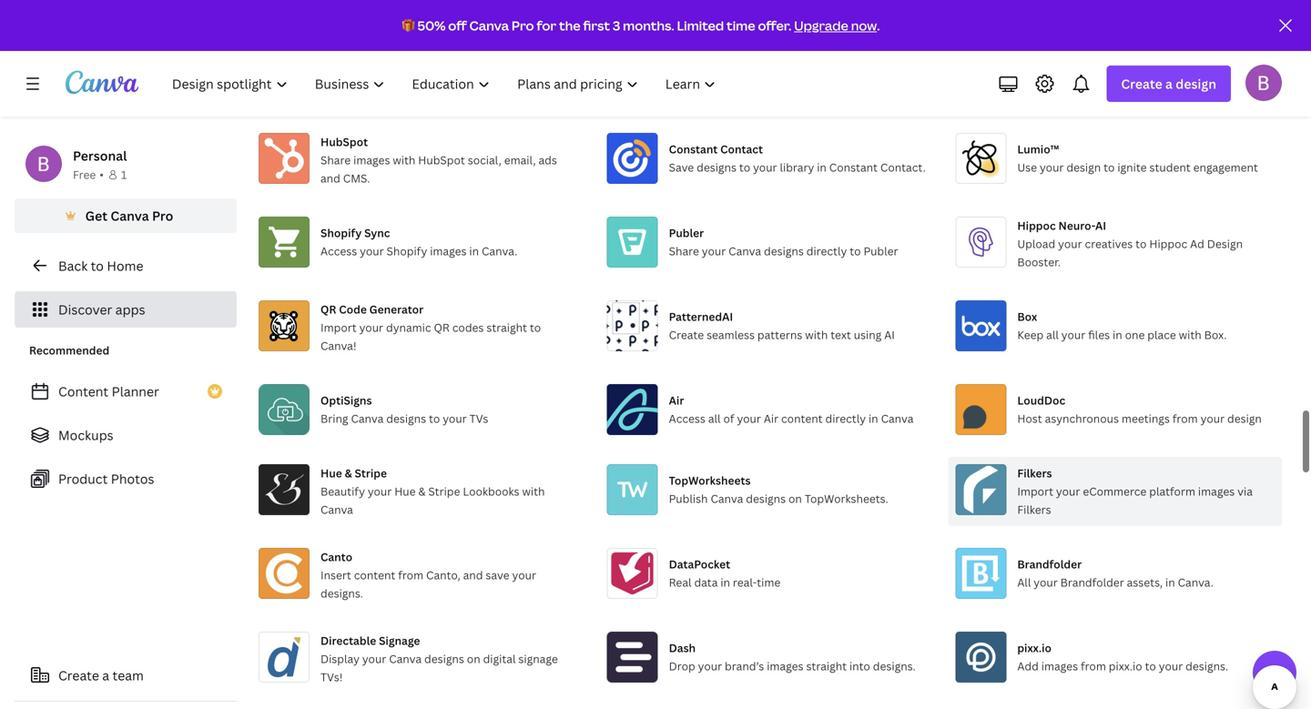 Task type: vqa. For each thing, say whether or not it's contained in the screenshot.
canva.
yes



Task type: describe. For each thing, give the bounding box(es) containing it.
sync
[[364, 225, 390, 240]]

content planner
[[58, 383, 159, 400]]

canva right the off
[[469, 17, 509, 34]]

drop
[[669, 659, 696, 674]]

ad
[[1190, 236, 1205, 251]]

get
[[85, 207, 108, 224]]

from inside the louddoc host asynchronous meetings from your design
[[1173, 411, 1198, 426]]

qr code generator import your dynamic qr codes straight to canva!
[[321, 302, 541, 353]]

1 vertical spatial &
[[418, 484, 426, 499]]

straight inside qr code generator import your dynamic qr codes straight to canva!
[[487, 320, 527, 335]]

upload
[[1018, 236, 1056, 251]]

create a design
[[1121, 75, 1217, 92]]

product
[[58, 470, 108, 488]]

design inside dropdown button
[[1176, 75, 1217, 92]]

limited
[[677, 17, 724, 34]]

place
[[1148, 327, 1176, 342]]

canva!
[[321, 338, 357, 353]]

designs. inside the canto insert content from canto, and save your designs.
[[321, 586, 363, 601]]

photos
[[111, 470, 154, 488]]

bob builder image
[[1246, 64, 1282, 101]]

email,
[[504, 153, 536, 168]]

air access all of your air content directly in canva
[[669, 393, 914, 426]]

create a team button
[[15, 658, 237, 694]]

discover apps
[[58, 301, 145, 318]]

mockups link
[[15, 417, 237, 454]]

directable signage display your canva designs on digital signage tvs!
[[321, 633, 558, 685]]

canva. inside shopify sync access your shopify images in canva.
[[482, 244, 518, 259]]

images inside dash drop your brand's images straight into designs.
[[767, 659, 804, 674]]

canva. inside the brandfolder all your brandfolder assets, in canva.
[[1178, 575, 1214, 590]]

patterns
[[758, 327, 803, 342]]

contact
[[721, 142, 763, 157]]

designs. for pixx.io add images from pixx.io to your designs.
[[1186, 659, 1229, 674]]

seamless
[[707, 327, 755, 342]]

0 vertical spatial brandfolder
[[1018, 557, 1082, 572]]

save
[[486, 568, 510, 583]]

recommended
[[29, 343, 109, 358]]

hue & stripe beautify your hue & stripe lookbooks with canva
[[321, 466, 545, 517]]

3
[[613, 17, 620, 34]]

access inside shopify sync access your shopify images in canva.
[[321, 244, 357, 259]]

text
[[831, 327, 851, 342]]

via
[[1238, 484, 1253, 499]]

in inside datapocket real data in real-time
[[721, 575, 730, 590]]

50%
[[418, 17, 446, 34]]

ecommerce
[[1083, 484, 1147, 499]]

0 horizontal spatial air
[[669, 393, 684, 408]]

create a team
[[58, 667, 144, 684]]

0 horizontal spatial hubspot
[[321, 134, 368, 149]]

keep
[[1018, 327, 1044, 342]]

directly inside 'publer share your canva designs directly to publer'
[[807, 244, 847, 259]]

all for of
[[708, 411, 721, 426]]

tvs
[[470, 411, 488, 426]]

1
[[121, 167, 127, 182]]

one
[[1125, 327, 1145, 342]]

1 horizontal spatial hippoc
[[1150, 236, 1188, 251]]

codes
[[452, 320, 484, 335]]

designs inside 'publer share your canva designs directly to publer'
[[764, 244, 804, 259]]

engagement
[[1194, 160, 1258, 175]]

and inside hubspot share images with hubspot social, email, ads and cms.
[[321, 171, 340, 186]]

free •
[[73, 167, 104, 182]]

your inside the canto insert content from canto, and save your designs.
[[512, 568, 536, 583]]

with inside box keep all your files in one place with box.
[[1179, 327, 1202, 342]]

straight inside dash drop your brand's images straight into designs.
[[806, 659, 847, 674]]

your inside box keep all your files in one place with box.
[[1062, 327, 1086, 342]]

your inside shopify sync access your shopify images in canva.
[[360, 244, 384, 259]]

time inside datapocket real data in real-time
[[757, 575, 781, 590]]

months.
[[623, 17, 674, 34]]

asynchronous
[[1045, 411, 1119, 426]]

and inside the canto insert content from canto, and save your designs.
[[463, 568, 483, 583]]

import inside 'filkers import your ecommerce platform images via filkers'
[[1018, 484, 1054, 499]]

to inside hippoc neuro-ai upload your creatives to hippoc ad design booster.
[[1136, 236, 1147, 251]]

booster.
[[1018, 255, 1061, 270]]

add
[[1018, 659, 1039, 674]]

1 vertical spatial air
[[764, 411, 779, 426]]

0 vertical spatial hippoc
[[1018, 218, 1056, 233]]

canva inside topworksheets publish canva designs on topworksheets.
[[711, 491, 743, 506]]

your inside hippoc neuro-ai upload your creatives to hippoc ad design booster.
[[1058, 236, 1082, 251]]

into
[[850, 659, 870, 674]]

1 horizontal spatial stripe
[[428, 484, 460, 499]]

to inside 'publer share your canva designs directly to publer'
[[850, 244, 861, 259]]

get canva pro
[[85, 207, 173, 224]]

home
[[107, 257, 143, 275]]

pixx.io add images from pixx.io to your designs.
[[1018, 641, 1229, 674]]

mockups
[[58, 427, 114, 444]]

images inside shopify sync access your shopify images in canva.
[[430, 244, 467, 259]]

•
[[99, 167, 104, 182]]

content
[[58, 383, 109, 400]]

canva inside the optisigns bring canva designs to your tvs
[[351, 411, 384, 426]]

in inside the brandfolder all your brandfolder assets, in canva.
[[1166, 575, 1175, 590]]

upgrade now button
[[794, 17, 877, 34]]

shopify sync access your shopify images in canva.
[[321, 225, 518, 259]]

in inside constant contact save designs to your library in constant contact.
[[817, 160, 827, 175]]

share for share images with hubspot social, email, ads and cms.
[[321, 153, 351, 168]]

2 filkers from the top
[[1018, 502, 1052, 517]]

your inside dash drop your brand's images straight into designs.
[[698, 659, 722, 674]]

data
[[694, 575, 718, 590]]

box keep all your files in one place with box.
[[1018, 309, 1227, 342]]

optisigns bring canva designs to your tvs
[[321, 393, 488, 426]]

0 vertical spatial time
[[727, 17, 756, 34]]

.
[[877, 17, 880, 34]]

creatives
[[1085, 236, 1133, 251]]

dash drop your brand's images straight into designs.
[[669, 641, 916, 674]]

canva inside directable signage display your canva designs on digital signage tvs!
[[389, 652, 422, 667]]

all for your
[[1047, 327, 1059, 342]]

pro inside button
[[152, 207, 173, 224]]

filkers group
[[948, 457, 1282, 526]]

on inside directable signage display your canva designs on digital signage tvs!
[[467, 652, 481, 667]]

your inside air access all of your air content directly in canva
[[737, 411, 761, 426]]

canva inside button
[[111, 207, 149, 224]]

canva inside hue & stripe beautify your hue & stripe lookbooks with canva
[[321, 502, 353, 517]]

0 vertical spatial &
[[345, 466, 352, 481]]

social,
[[468, 153, 502, 168]]

from for pixx.io add images from pixx.io to your designs.
[[1081, 659, 1106, 674]]

datapocket real data in real-time
[[669, 557, 781, 590]]

the
[[559, 17, 581, 34]]

box.
[[1205, 327, 1227, 342]]

your inside constant contact save designs to your library in constant contact.
[[753, 160, 777, 175]]

canto
[[321, 550, 353, 565]]

to right back on the left of the page
[[91, 257, 104, 275]]

team
[[113, 667, 144, 684]]

designs. for dash drop your brand's images straight into designs.
[[873, 659, 916, 674]]

your inside the louddoc host asynchronous meetings from your design
[[1201, 411, 1225, 426]]

of
[[724, 411, 734, 426]]

images inside 'filkers import your ecommerce platform images via filkers'
[[1198, 484, 1235, 499]]

in inside box keep all your files in one place with box.
[[1113, 327, 1123, 342]]

brand's
[[725, 659, 764, 674]]

publer share your canva designs directly to publer
[[669, 225, 898, 259]]

0 vertical spatial constant
[[669, 142, 718, 157]]

files
[[1088, 327, 1110, 342]]

directly inside air access all of your air content directly in canva
[[826, 411, 866, 426]]

designs inside directable signage display your canva designs on digital signage tvs!
[[424, 652, 464, 667]]

topworksheets.
[[805, 491, 889, 506]]

0 horizontal spatial pixx.io
[[1018, 641, 1052, 656]]

publish
[[669, 491, 708, 506]]



Task type: locate. For each thing, give the bounding box(es) containing it.
1 horizontal spatial publer
[[864, 244, 898, 259]]

canva right get
[[111, 207, 149, 224]]

filkers
[[1018, 466, 1052, 481], [1018, 502, 1052, 517]]

share
[[321, 153, 351, 168], [669, 244, 699, 259]]

🎁
[[402, 17, 415, 34]]

filkers down the host
[[1018, 466, 1052, 481]]

hue right beautify
[[395, 484, 416, 499]]

ads
[[539, 153, 557, 168]]

0 horizontal spatial pro
[[152, 207, 173, 224]]

directly up text
[[807, 244, 847, 259]]

0 vertical spatial design
[[1176, 75, 1217, 92]]

1 horizontal spatial canva.
[[1178, 575, 1214, 590]]

your inside qr code generator import your dynamic qr codes straight to canva!
[[359, 320, 383, 335]]

0 vertical spatial publer
[[669, 225, 704, 240]]

0 vertical spatial air
[[669, 393, 684, 408]]

list containing content planner
[[15, 373, 237, 497]]

hippoc neuro-ai upload your creatives to hippoc ad design booster.
[[1018, 218, 1243, 270]]

images up cms.
[[353, 153, 390, 168]]

1 vertical spatial and
[[463, 568, 483, 583]]

hubspot share images with hubspot social, email, ads and cms.
[[321, 134, 557, 186]]

display
[[321, 652, 360, 667]]

a for design
[[1166, 75, 1173, 92]]

digital
[[483, 652, 516, 667]]

pro left for
[[512, 17, 534, 34]]

create up lumio™ use your design to ignite student engagement in the right top of the page
[[1121, 75, 1163, 92]]

import inside qr code generator import your dynamic qr codes straight to canva!
[[321, 320, 357, 335]]

cms.
[[343, 171, 370, 186]]

shopify left sync
[[321, 225, 362, 240]]

canva down optisigns at the bottom of page
[[351, 411, 384, 426]]

on
[[789, 491, 802, 506], [467, 652, 481, 667]]

2 vertical spatial create
[[58, 667, 99, 684]]

canva. right assets,
[[1178, 575, 1214, 590]]

create for create a design
[[1121, 75, 1163, 92]]

0 horizontal spatial stripe
[[355, 466, 387, 481]]

save
[[669, 160, 694, 175]]

stripe left lookbooks
[[428, 484, 460, 499]]

your inside 'filkers import your ecommerce platform images via filkers'
[[1056, 484, 1080, 499]]

hippoc left ad
[[1150, 236, 1188, 251]]

publer down save at top
[[669, 225, 704, 240]]

get canva pro button
[[15, 199, 237, 233]]

your
[[753, 160, 777, 175], [1040, 160, 1064, 175], [1058, 236, 1082, 251], [360, 244, 384, 259], [702, 244, 726, 259], [359, 320, 383, 335], [1062, 327, 1086, 342], [443, 411, 467, 426], [737, 411, 761, 426], [1201, 411, 1225, 426], [368, 484, 392, 499], [1056, 484, 1080, 499], [512, 568, 536, 583], [1034, 575, 1058, 590], [362, 652, 386, 667], [698, 659, 722, 674], [1159, 659, 1183, 674]]

0 horizontal spatial and
[[321, 171, 340, 186]]

your left the tvs
[[443, 411, 467, 426]]

0 vertical spatial content
[[781, 411, 823, 426]]

list
[[15, 373, 237, 497]]

pixx.io down assets,
[[1109, 659, 1143, 674]]

straight left into
[[806, 659, 847, 674]]

1 vertical spatial a
[[102, 667, 109, 684]]

dynamic
[[386, 320, 431, 335]]

straight
[[487, 320, 527, 335], [806, 659, 847, 674]]

0 vertical spatial hubspot
[[321, 134, 368, 149]]

all left 'of'
[[708, 411, 721, 426]]

back to home link
[[15, 248, 237, 284]]

1 vertical spatial on
[[467, 652, 481, 667]]

1 horizontal spatial constant
[[829, 160, 878, 175]]

to right codes
[[530, 320, 541, 335]]

from for canto insert content from canto, and save your designs.
[[398, 568, 424, 583]]

a inside button
[[102, 667, 109, 684]]

your right 'of'
[[737, 411, 761, 426]]

0 vertical spatial pro
[[512, 17, 534, 34]]

& left lookbooks
[[418, 484, 426, 499]]

design inside lumio™ use your design to ignite student engagement
[[1067, 160, 1101, 175]]

1 vertical spatial share
[[669, 244, 699, 259]]

from right add on the bottom right of the page
[[1081, 659, 1106, 674]]

0 horizontal spatial time
[[727, 17, 756, 34]]

canva down using
[[881, 411, 914, 426]]

brandfolder all your brandfolder assets, in canva.
[[1018, 557, 1214, 590]]

constant up save at top
[[669, 142, 718, 157]]

a
[[1166, 75, 1173, 92], [102, 667, 109, 684]]

🎁 50% off canva pro for the first 3 months. limited time offer. upgrade now .
[[402, 17, 880, 34]]

1 horizontal spatial hubspot
[[418, 153, 465, 168]]

images inside pixx.io add images from pixx.io to your designs.
[[1042, 659, 1078, 674]]

canva down beautify
[[321, 502, 353, 517]]

free
[[73, 167, 96, 182]]

your inside directable signage display your canva designs on digital signage tvs!
[[362, 652, 386, 667]]

share inside hubspot share images with hubspot social, email, ads and cms.
[[321, 153, 351, 168]]

1 horizontal spatial qr
[[434, 320, 450, 335]]

qr left codes
[[434, 320, 450, 335]]

design left ignite
[[1067, 160, 1101, 175]]

all inside air access all of your air content directly in canva
[[708, 411, 721, 426]]

on left "topworksheets."
[[789, 491, 802, 506]]

hue up beautify
[[321, 466, 342, 481]]

to right creatives
[[1136, 236, 1147, 251]]

content right insert
[[354, 568, 396, 583]]

ignite
[[1118, 160, 1147, 175]]

share up cms.
[[321, 153, 351, 168]]

to inside constant contact save designs to your library in constant contact.
[[739, 160, 751, 175]]

your inside lumio™ use your design to ignite student engagement
[[1040, 160, 1064, 175]]

0 horizontal spatial qr
[[321, 302, 336, 317]]

with inside hubspot share images with hubspot social, email, ads and cms.
[[393, 153, 416, 168]]

air up the topworksheets
[[669, 393, 684, 408]]

1 filkers from the top
[[1018, 466, 1052, 481]]

on inside topworksheets publish canva designs on topworksheets.
[[789, 491, 802, 506]]

box
[[1018, 309, 1037, 324]]

designs down contact
[[697, 160, 737, 175]]

design up via
[[1228, 411, 1262, 426]]

personal
[[73, 147, 127, 164]]

create for create a team
[[58, 667, 99, 684]]

1 vertical spatial constant
[[829, 160, 878, 175]]

directly up "topworksheets."
[[826, 411, 866, 426]]

canva down signage
[[389, 652, 422, 667]]

product photos link
[[15, 461, 237, 497]]

lumio™ use your design to ignite student engagement
[[1018, 142, 1258, 175]]

0 horizontal spatial &
[[345, 466, 352, 481]]

2 vertical spatial design
[[1228, 411, 1262, 426]]

0 vertical spatial access
[[321, 244, 357, 259]]

access left 'of'
[[669, 411, 706, 426]]

louddoc host asynchronous meetings from your design
[[1018, 393, 1262, 426]]

datapocket
[[669, 557, 731, 572]]

0 horizontal spatial all
[[708, 411, 721, 426]]

for
[[537, 17, 557, 34]]

access inside air access all of your air content directly in canva
[[669, 411, 706, 426]]

designs for topworksheets publish canva designs on topworksheets.
[[746, 491, 786, 506]]

in inside air access all of your air content directly in canva
[[869, 411, 879, 426]]

1 vertical spatial import
[[1018, 484, 1054, 499]]

1 horizontal spatial create
[[669, 327, 704, 342]]

designs. inside dash drop your brand's images straight into designs.
[[873, 659, 916, 674]]

brandfolder up the all
[[1018, 557, 1082, 572]]

your down code
[[359, 320, 383, 335]]

0 vertical spatial directly
[[807, 244, 847, 259]]

lookbooks
[[463, 484, 520, 499]]

import down the host
[[1018, 484, 1054, 499]]

ai inside patternedai create seamless patterns with text using ai
[[885, 327, 895, 342]]

constant left contact.
[[829, 160, 878, 175]]

real-
[[733, 575, 757, 590]]

top level navigation element
[[160, 66, 732, 102]]

topworksheets
[[669, 473, 751, 488]]

canva
[[469, 17, 509, 34], [111, 207, 149, 224], [729, 244, 761, 259], [351, 411, 384, 426], [881, 411, 914, 426], [711, 491, 743, 506], [321, 502, 353, 517], [389, 652, 422, 667]]

content planner link
[[15, 373, 237, 410]]

your down neuro-
[[1058, 236, 1082, 251]]

designs. inside pixx.io add images from pixx.io to your designs.
[[1186, 659, 1229, 674]]

bring
[[321, 411, 348, 426]]

from inside pixx.io add images from pixx.io to your designs.
[[1081, 659, 1106, 674]]

library
[[780, 160, 814, 175]]

create a design button
[[1107, 66, 1231, 102]]

from inside the canto insert content from canto, and save your designs.
[[398, 568, 424, 583]]

to up using
[[850, 244, 861, 259]]

your up patternedai
[[702, 244, 726, 259]]

publer up using
[[864, 244, 898, 259]]

create inside patternedai create seamless patterns with text using ai
[[669, 327, 704, 342]]

hubspot left 'social,'
[[418, 153, 465, 168]]

your right the all
[[1034, 575, 1058, 590]]

using
[[854, 327, 882, 342]]

1 vertical spatial brandfolder
[[1061, 575, 1124, 590]]

1 vertical spatial hippoc
[[1150, 236, 1188, 251]]

1 vertical spatial pixx.io
[[1109, 659, 1143, 674]]

import
[[321, 320, 357, 335], [1018, 484, 1054, 499]]

pixx.io
[[1018, 641, 1052, 656], [1109, 659, 1143, 674]]

signage
[[519, 652, 558, 667]]

0 horizontal spatial designs.
[[321, 586, 363, 601]]

0 horizontal spatial straight
[[487, 320, 527, 335]]

in left one
[[1113, 327, 1123, 342]]

to down contact
[[739, 160, 751, 175]]

a up lumio™ use your design to ignite student engagement in the right top of the page
[[1166, 75, 1173, 92]]

canto insert content from canto, and save your designs.
[[321, 550, 536, 601]]

create
[[1121, 75, 1163, 92], [669, 327, 704, 342], [58, 667, 99, 684]]

ai right using
[[885, 327, 895, 342]]

0 horizontal spatial hippoc
[[1018, 218, 1056, 233]]

1 vertical spatial qr
[[434, 320, 450, 335]]

1 vertical spatial time
[[757, 575, 781, 590]]

shopify down sync
[[387, 244, 427, 259]]

ai inside hippoc neuro-ai upload your creatives to hippoc ad design booster.
[[1096, 218, 1107, 233]]

2 horizontal spatial create
[[1121, 75, 1163, 92]]

your right meetings
[[1201, 411, 1225, 426]]

a inside dropdown button
[[1166, 75, 1173, 92]]

stripe up beautify
[[355, 466, 387, 481]]

filkers import your ecommerce platform images via filkers
[[1018, 466, 1253, 517]]

2 horizontal spatial designs.
[[1186, 659, 1229, 674]]

canva.
[[482, 244, 518, 259], [1178, 575, 1214, 590]]

canva inside air access all of your air content directly in canva
[[881, 411, 914, 426]]

canto,
[[426, 568, 461, 583]]

2 horizontal spatial design
[[1228, 411, 1262, 426]]

1 horizontal spatial all
[[1047, 327, 1059, 342]]

to left ignite
[[1104, 160, 1115, 175]]

back
[[58, 257, 88, 275]]

1 horizontal spatial ai
[[1096, 218, 1107, 233]]

in down using
[[869, 411, 879, 426]]

0 vertical spatial ai
[[1096, 218, 1107, 233]]

1 vertical spatial pro
[[152, 207, 173, 224]]

1 vertical spatial hubspot
[[418, 153, 465, 168]]

your down sync
[[360, 244, 384, 259]]

on left digital
[[467, 652, 481, 667]]

in right assets,
[[1166, 575, 1175, 590]]

0 vertical spatial create
[[1121, 75, 1163, 92]]

images inside hubspot share images with hubspot social, email, ads and cms.
[[353, 153, 390, 168]]

first
[[583, 17, 610, 34]]

to inside the optisigns bring canva designs to your tvs
[[429, 411, 440, 426]]

your down contact
[[753, 160, 777, 175]]

beautify
[[321, 484, 365, 499]]

your down signage
[[362, 652, 386, 667]]

canva up patternedai
[[729, 244, 761, 259]]

1 horizontal spatial designs.
[[873, 659, 916, 674]]

0 horizontal spatial create
[[58, 667, 99, 684]]

your inside the optisigns bring canva designs to your tvs
[[443, 411, 467, 426]]

1 vertical spatial from
[[398, 568, 424, 583]]

0 vertical spatial straight
[[487, 320, 527, 335]]

0 horizontal spatial canva.
[[482, 244, 518, 259]]

real
[[669, 575, 692, 590]]

share for share your canva designs directly to publer
[[669, 244, 699, 259]]

to inside lumio™ use your design to ignite student engagement
[[1104, 160, 1115, 175]]

1 vertical spatial ai
[[885, 327, 895, 342]]

design inside the louddoc host asynchronous meetings from your design
[[1228, 411, 1262, 426]]

0 horizontal spatial from
[[398, 568, 424, 583]]

0 horizontal spatial access
[[321, 244, 357, 259]]

time left offer.
[[727, 17, 756, 34]]

and
[[321, 171, 340, 186], [463, 568, 483, 583]]

1 horizontal spatial shopify
[[387, 244, 427, 259]]

host
[[1018, 411, 1042, 426]]

to down assets,
[[1145, 659, 1156, 674]]

your inside pixx.io add images from pixx.io to your designs.
[[1159, 659, 1183, 674]]

straight right codes
[[487, 320, 527, 335]]

your down "lumio™"
[[1040, 160, 1064, 175]]

1 vertical spatial straight
[[806, 659, 847, 674]]

canva. up codes
[[482, 244, 518, 259]]

meetings
[[1122, 411, 1170, 426]]

1 vertical spatial shopify
[[387, 244, 427, 259]]

from left the canto,
[[398, 568, 424, 583]]

0 horizontal spatial import
[[321, 320, 357, 335]]

0 vertical spatial pixx.io
[[1018, 641, 1052, 656]]

ai
[[1096, 218, 1107, 233], [885, 327, 895, 342]]

0 horizontal spatial hue
[[321, 466, 342, 481]]

1 vertical spatial hue
[[395, 484, 416, 499]]

all right keep
[[1047, 327, 1059, 342]]

1 horizontal spatial and
[[463, 568, 483, 583]]

0 horizontal spatial constant
[[669, 142, 718, 157]]

0 horizontal spatial shopify
[[321, 225, 362, 240]]

publer
[[669, 225, 704, 240], [864, 244, 898, 259]]

content inside air access all of your air content directly in canva
[[781, 411, 823, 426]]

canva down the topworksheets
[[711, 491, 743, 506]]

create inside button
[[58, 667, 99, 684]]

your inside 'publer share your canva designs directly to publer'
[[702, 244, 726, 259]]

a left team
[[102, 667, 109, 684]]

designs for optisigns bring canva designs to your tvs
[[386, 411, 426, 426]]

designs down the topworksheets
[[746, 491, 786, 506]]

and left save
[[463, 568, 483, 583]]

patternedai create seamless patterns with text using ai
[[669, 309, 895, 342]]

with right lookbooks
[[522, 484, 545, 499]]

your right save
[[512, 568, 536, 583]]

neuro-
[[1059, 218, 1096, 233]]

1 horizontal spatial straight
[[806, 659, 847, 674]]

create inside dropdown button
[[1121, 75, 1163, 92]]

0 vertical spatial on
[[789, 491, 802, 506]]

in right library
[[817, 160, 827, 175]]

from right meetings
[[1173, 411, 1198, 426]]

0 vertical spatial shopify
[[321, 225, 362, 240]]

0 vertical spatial from
[[1173, 411, 1198, 426]]

designs inside the optisigns bring canva designs to your tvs
[[386, 411, 426, 426]]

your right beautify
[[368, 484, 392, 499]]

0 vertical spatial and
[[321, 171, 340, 186]]

images right brand's
[[767, 659, 804, 674]]

design left bob builder image
[[1176, 75, 1217, 92]]

insert
[[321, 568, 351, 583]]

your inside hue & stripe beautify your hue & stripe lookbooks with canva
[[368, 484, 392, 499]]

in up codes
[[469, 244, 479, 259]]

0 vertical spatial hue
[[321, 466, 342, 481]]

off
[[448, 17, 467, 34]]

with left text
[[805, 327, 828, 342]]

air
[[669, 393, 684, 408], [764, 411, 779, 426]]

0 vertical spatial import
[[321, 320, 357, 335]]

0 vertical spatial all
[[1047, 327, 1059, 342]]

0 horizontal spatial a
[[102, 667, 109, 684]]

all inside box keep all your files in one place with box.
[[1047, 327, 1059, 342]]

with inside patternedai create seamless patterns with text using ai
[[805, 327, 828, 342]]

hippoc
[[1018, 218, 1056, 233], [1150, 236, 1188, 251]]

2 horizontal spatial from
[[1173, 411, 1198, 426]]

create down patternedai
[[669, 327, 704, 342]]

lumio™
[[1018, 142, 1060, 157]]

1 horizontal spatial air
[[764, 411, 779, 426]]

designs for constant contact save designs to your library in constant contact.
[[697, 160, 737, 175]]

import up canva!
[[321, 320, 357, 335]]

pixx.io up add on the bottom right of the page
[[1018, 641, 1052, 656]]

and left cms.
[[321, 171, 340, 186]]

1 horizontal spatial on
[[789, 491, 802, 506]]

time right "data"
[[757, 575, 781, 590]]

1 horizontal spatial from
[[1081, 659, 1106, 674]]

constant
[[669, 142, 718, 157], [829, 160, 878, 175]]

stripe
[[355, 466, 387, 481], [428, 484, 460, 499]]

in inside shopify sync access your shopify images in canva.
[[469, 244, 479, 259]]

1 horizontal spatial hue
[[395, 484, 416, 499]]

designs inside constant contact save designs to your library in constant contact.
[[697, 160, 737, 175]]

designs up patternedai create seamless patterns with text using ai
[[764, 244, 804, 259]]

constant contact save designs to your library in constant contact.
[[669, 142, 926, 175]]

images up qr code generator import your dynamic qr codes straight to canva!
[[430, 244, 467, 259]]

1 vertical spatial design
[[1067, 160, 1101, 175]]

0 vertical spatial qr
[[321, 302, 336, 317]]

0 horizontal spatial share
[[321, 153, 351, 168]]

to inside qr code generator import your dynamic qr codes straight to canva!
[[530, 320, 541, 335]]

apps
[[115, 301, 145, 318]]

0 vertical spatial filkers
[[1018, 466, 1052, 481]]

1 vertical spatial access
[[669, 411, 706, 426]]

hippoc up upload
[[1018, 218, 1056, 233]]

in right "data"
[[721, 575, 730, 590]]

1 horizontal spatial design
[[1176, 75, 1217, 92]]

qr left code
[[321, 302, 336, 317]]

with inside hue & stripe beautify your hue & stripe lookbooks with canva
[[522, 484, 545, 499]]

design
[[1207, 236, 1243, 251]]

filkers up the all
[[1018, 502, 1052, 517]]

1 vertical spatial canva.
[[1178, 575, 1214, 590]]

pro up back to home link in the top left of the page
[[152, 207, 173, 224]]

0 vertical spatial stripe
[[355, 466, 387, 481]]

hubspot up cms.
[[321, 134, 368, 149]]

your inside the brandfolder all your brandfolder assets, in canva.
[[1034, 575, 1058, 590]]

all
[[1018, 575, 1031, 590]]

canva inside 'publer share your canva designs directly to publer'
[[729, 244, 761, 259]]

to inside pixx.io add images from pixx.io to your designs.
[[1145, 659, 1156, 674]]

1 vertical spatial stripe
[[428, 484, 460, 499]]

designs left digital
[[424, 652, 464, 667]]

1 vertical spatial directly
[[826, 411, 866, 426]]

1 horizontal spatial time
[[757, 575, 781, 590]]

from
[[1173, 411, 1198, 426], [398, 568, 424, 583], [1081, 659, 1106, 674]]

generator
[[369, 302, 424, 317]]

a for team
[[102, 667, 109, 684]]

share inside 'publer share your canva designs directly to publer'
[[669, 244, 699, 259]]

0 vertical spatial share
[[321, 153, 351, 168]]

access up code
[[321, 244, 357, 259]]

now
[[851, 17, 877, 34]]

designs inside topworksheets publish canva designs on topworksheets.
[[746, 491, 786, 506]]

louddoc
[[1018, 393, 1066, 408]]

0 horizontal spatial publer
[[669, 225, 704, 240]]

content inside the canto insert content from canto, and save your designs.
[[354, 568, 396, 583]]

0 horizontal spatial design
[[1067, 160, 1101, 175]]

to left the tvs
[[429, 411, 440, 426]]

use
[[1018, 160, 1037, 175]]



